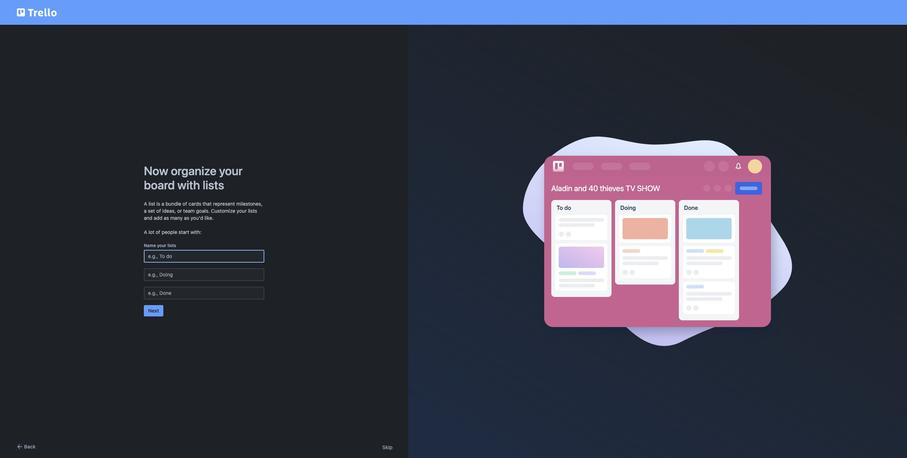 Task type: locate. For each thing, give the bounding box(es) containing it.
1 horizontal spatial lists
[[203, 178, 224, 192]]

like.
[[205, 215, 214, 221]]

back
[[24, 444, 36, 450]]

aladin
[[552, 184, 573, 193]]

skip
[[383, 445, 393, 451]]

a for a lot of people start with:
[[144, 229, 147, 235]]

0 vertical spatial lists
[[203, 178, 224, 192]]

2 horizontal spatial lists
[[248, 208, 257, 214]]

1 vertical spatial lists
[[248, 208, 257, 214]]

to do
[[557, 205, 572, 211]]

is
[[157, 201, 160, 207]]

lists inside "now organize your board with lists"
[[203, 178, 224, 192]]

a lot of people start with:
[[144, 229, 202, 235]]

a
[[144, 201, 147, 207], [144, 229, 147, 235]]

1 vertical spatial your
[[237, 208, 247, 214]]

0 vertical spatial a
[[162, 201, 164, 207]]

1 horizontal spatial as
[[184, 215, 189, 221]]

as
[[164, 215, 169, 221], [184, 215, 189, 221]]

name
[[144, 243, 156, 249]]

of
[[183, 201, 187, 207], [156, 208, 161, 214], [156, 229, 160, 235]]

ideas,
[[162, 208, 176, 214]]

lists
[[203, 178, 224, 192], [248, 208, 257, 214], [168, 243, 176, 249]]

0 vertical spatial of
[[183, 201, 187, 207]]

a
[[162, 201, 164, 207], [144, 208, 147, 214]]

milestones,
[[236, 201, 263, 207]]

1 vertical spatial a
[[144, 229, 147, 235]]

1 vertical spatial of
[[156, 208, 161, 214]]

a list is a bundle of cards that represent milestones, a set of ideas, or team goals. customize your lists and add as many as you'd like.
[[144, 201, 263, 221]]

and
[[575, 184, 587, 193], [144, 215, 152, 221]]

2 vertical spatial lists
[[168, 243, 176, 249]]

with
[[177, 178, 200, 192]]

0 horizontal spatial and
[[144, 215, 152, 221]]

and left 40
[[575, 184, 587, 193]]

a left "lot"
[[144, 229, 147, 235]]

0 vertical spatial your
[[219, 164, 243, 178]]

1 as from the left
[[164, 215, 169, 221]]

your down the milestones,
[[237, 208, 247, 214]]

0 horizontal spatial a
[[144, 208, 147, 214]]

a left list
[[144, 201, 147, 207]]

2 a from the top
[[144, 229, 147, 235]]

your up represent
[[219, 164, 243, 178]]

cards
[[189, 201, 201, 207]]

0 horizontal spatial lists
[[168, 243, 176, 249]]

1 horizontal spatial a
[[162, 201, 164, 207]]

as down ideas,
[[164, 215, 169, 221]]

as down team
[[184, 215, 189, 221]]

trello image
[[16, 4, 58, 21]]

lists down the milestones,
[[248, 208, 257, 214]]

show
[[638, 184, 661, 193]]

lists down a lot of people start with:
[[168, 243, 176, 249]]

e.g., Done text field
[[144, 287, 265, 300]]

done
[[685, 205, 699, 211]]

a inside a list is a bundle of cards that represent milestones, a set of ideas, or team goals. customize your lists and add as many as you'd like.
[[144, 201, 147, 207]]

0 horizontal spatial as
[[164, 215, 169, 221]]

40
[[589, 184, 599, 193]]

customize
[[211, 208, 235, 214]]

board
[[144, 178, 175, 192]]

1 a from the top
[[144, 201, 147, 207]]

a left set
[[144, 208, 147, 214]]

your inside "now organize your board with lists"
[[219, 164, 243, 178]]

bundle
[[166, 201, 181, 207]]

lists up that
[[203, 178, 224, 192]]

do
[[565, 205, 572, 211]]

1 vertical spatial and
[[144, 215, 152, 221]]

name your lists
[[144, 243, 176, 249]]

aladin and 40 thieves tv show
[[552, 184, 661, 193]]

e.g., Doing text field
[[144, 269, 265, 282]]

of right "lot"
[[156, 229, 160, 235]]

0 vertical spatial a
[[144, 201, 147, 207]]

0 vertical spatial and
[[575, 184, 587, 193]]

organize
[[171, 164, 217, 178]]

2 vertical spatial your
[[157, 243, 166, 249]]

your right name
[[157, 243, 166, 249]]

your
[[219, 164, 243, 178], [237, 208, 247, 214], [157, 243, 166, 249]]

and down set
[[144, 215, 152, 221]]

a right is
[[162, 201, 164, 207]]

of up team
[[183, 201, 187, 207]]

2 vertical spatial of
[[156, 229, 160, 235]]

team
[[183, 208, 195, 214]]

1 horizontal spatial and
[[575, 184, 587, 193]]

of down is
[[156, 208, 161, 214]]

list
[[149, 201, 155, 207]]



Task type: vqa. For each thing, say whether or not it's contained in the screenshot.
to do
yes



Task type: describe. For each thing, give the bounding box(es) containing it.
next
[[148, 308, 159, 314]]

with:
[[191, 229, 202, 235]]

trello image
[[552, 159, 566, 174]]

or
[[177, 208, 182, 214]]

skip button
[[383, 445, 393, 452]]

tv
[[626, 184, 636, 193]]

goals.
[[196, 208, 210, 214]]

you'd
[[191, 215, 203, 221]]

lot
[[149, 229, 154, 235]]

back button
[[16, 443, 36, 452]]

many
[[170, 215, 183, 221]]

now organize your board with lists
[[144, 164, 243, 192]]

1 vertical spatial a
[[144, 208, 147, 214]]

Name your lists text field
[[144, 250, 265, 263]]

doing
[[621, 205, 636, 211]]

represent
[[213, 201, 235, 207]]

thieves
[[600, 184, 624, 193]]

a for a list is a bundle of cards that represent milestones, a set of ideas, or team goals. customize your lists and add as many as you'd like.
[[144, 201, 147, 207]]

set
[[148, 208, 155, 214]]

and inside a list is a bundle of cards that represent milestones, a set of ideas, or team goals. customize your lists and add as many as you'd like.
[[144, 215, 152, 221]]

lists inside a list is a bundle of cards that represent milestones, a set of ideas, or team goals. customize your lists and add as many as you'd like.
[[248, 208, 257, 214]]

to
[[557, 205, 563, 211]]

that
[[203, 201, 212, 207]]

your inside a list is a bundle of cards that represent milestones, a set of ideas, or team goals. customize your lists and add as many as you'd like.
[[237, 208, 247, 214]]

start
[[179, 229, 189, 235]]

add
[[154, 215, 163, 221]]

people
[[162, 229, 177, 235]]

2 as from the left
[[184, 215, 189, 221]]

next button
[[144, 306, 163, 317]]

now
[[144, 164, 168, 178]]



